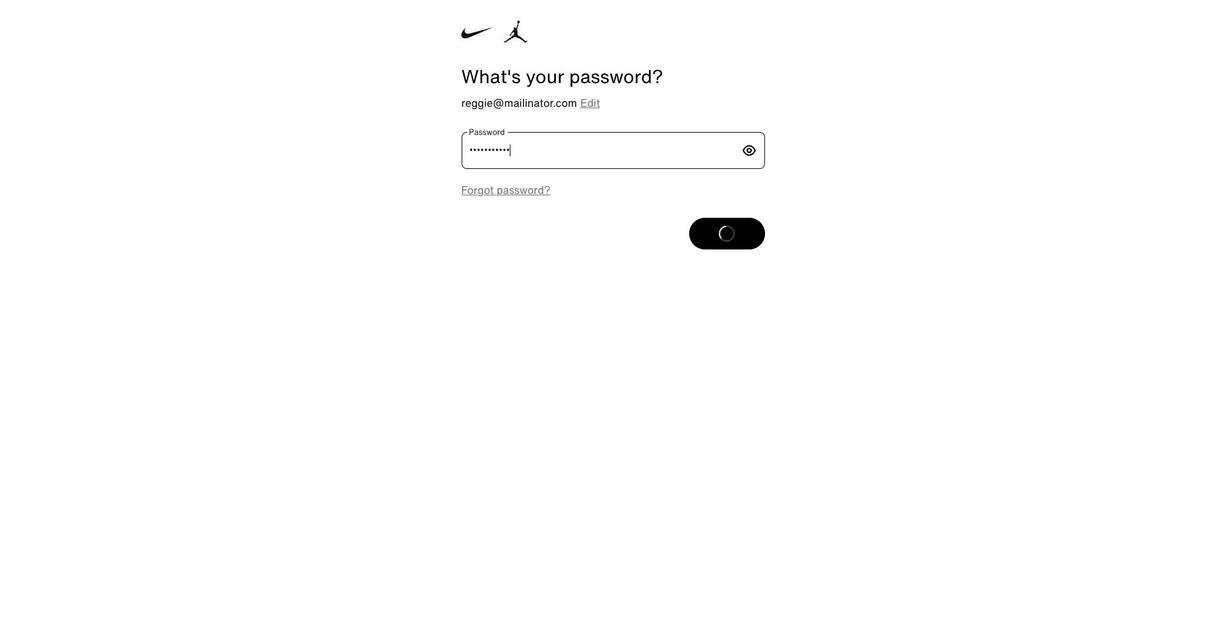 Task type: describe. For each thing, give the bounding box(es) containing it.
show or hide the password image
[[742, 143, 757, 158]]

nike logo image
[[462, 22, 493, 44]]



Task type: vqa. For each thing, say whether or not it's contained in the screenshot.
the Enter your email to join us or sign in. group element
no



Task type: locate. For each thing, give the bounding box(es) containing it.
what's your password? group element
[[462, 0, 765, 87]]

what's your password? element
[[462, 66, 765, 87]]

None password field
[[462, 132, 742, 169]]

loading icon image
[[718, 224, 737, 243]]



